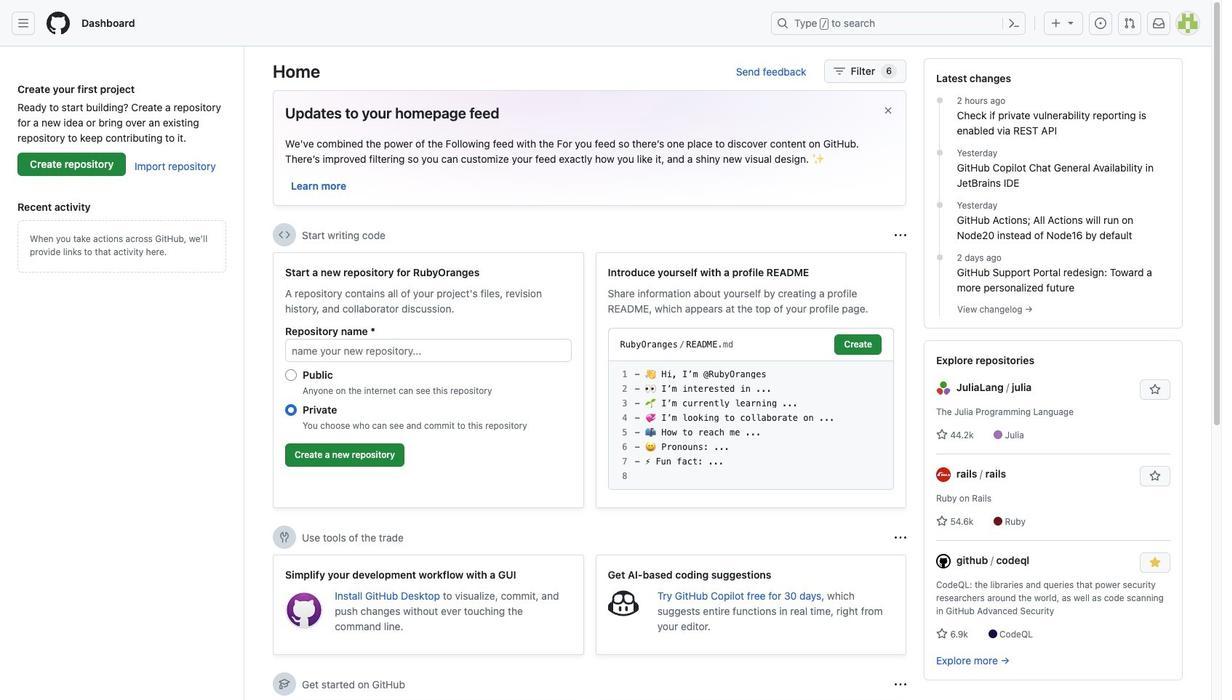 Task type: describe. For each thing, give the bounding box(es) containing it.
code image
[[279, 229, 290, 241]]

name your new repository... text field
[[285, 339, 572, 362]]

none radio inside start a new repository element
[[285, 370, 297, 381]]

mortar board image
[[279, 679, 290, 691]]

star this repository image
[[1150, 471, 1162, 483]]

star image for "@julialang profile" image
[[937, 429, 948, 441]]

plus image
[[1051, 17, 1063, 29]]

@julialang profile image
[[937, 382, 951, 396]]

dot fill image
[[934, 95, 946, 106]]

@github profile image
[[937, 555, 951, 569]]

filter image
[[834, 66, 846, 77]]

get ai-based coding suggestions element
[[596, 555, 907, 656]]

why am i seeing this? image for introduce yourself with a profile readme element
[[895, 230, 907, 241]]

homepage image
[[47, 12, 70, 35]]

github desktop image
[[285, 592, 323, 630]]

@rails profile image
[[937, 468, 951, 483]]

tools image
[[279, 532, 290, 544]]

triangle down image
[[1066, 17, 1077, 28]]



Task type: locate. For each thing, give the bounding box(es) containing it.
star image
[[937, 429, 948, 441], [937, 516, 948, 528], [937, 629, 948, 641]]

3 dot fill image from the top
[[934, 252, 946, 264]]

notifications image
[[1154, 17, 1165, 29]]

1 vertical spatial star image
[[937, 516, 948, 528]]

explore repositories navigation
[[924, 341, 1184, 681]]

unstar this repository image
[[1150, 558, 1162, 569]]

git pull request image
[[1125, 17, 1136, 29]]

none submit inside introduce yourself with a profile readme element
[[835, 335, 882, 355]]

2 vertical spatial why am i seeing this? image
[[895, 680, 907, 691]]

star image up @rails profile image
[[937, 429, 948, 441]]

start a new repository element
[[273, 253, 584, 509]]

star image for @github profile image
[[937, 629, 948, 641]]

dot fill image
[[934, 147, 946, 159], [934, 199, 946, 211], [934, 252, 946, 264]]

3 star image from the top
[[937, 629, 948, 641]]

2 dot fill image from the top
[[934, 199, 946, 211]]

star image for @rails profile image
[[937, 516, 948, 528]]

0 vertical spatial dot fill image
[[934, 147, 946, 159]]

issue opened image
[[1095, 17, 1107, 29]]

x image
[[883, 105, 895, 116]]

None radio
[[285, 370, 297, 381]]

0 vertical spatial why am i seeing this? image
[[895, 230, 907, 241]]

None radio
[[285, 405, 297, 416]]

why am i seeing this? image
[[895, 230, 907, 241], [895, 532, 907, 544], [895, 680, 907, 691]]

none radio inside start a new repository element
[[285, 405, 297, 416]]

command palette image
[[1009, 17, 1021, 29]]

why am i seeing this? image for get ai-based coding suggestions element
[[895, 532, 907, 544]]

2 vertical spatial star image
[[937, 629, 948, 641]]

1 dot fill image from the top
[[934, 147, 946, 159]]

1 why am i seeing this? image from the top
[[895, 230, 907, 241]]

star this repository image
[[1150, 384, 1162, 396]]

1 vertical spatial why am i seeing this? image
[[895, 532, 907, 544]]

None submit
[[835, 335, 882, 355]]

0 vertical spatial star image
[[937, 429, 948, 441]]

2 why am i seeing this? image from the top
[[895, 532, 907, 544]]

2 vertical spatial dot fill image
[[934, 252, 946, 264]]

explore element
[[924, 58, 1184, 701]]

star image up @github profile image
[[937, 516, 948, 528]]

star image down @github profile image
[[937, 629, 948, 641]]

3 why am i seeing this? image from the top
[[895, 680, 907, 691]]

introduce yourself with a profile readme element
[[596, 253, 907, 509]]

1 star image from the top
[[937, 429, 948, 441]]

simplify your development workflow with a gui element
[[273, 555, 584, 656]]

1 vertical spatial dot fill image
[[934, 199, 946, 211]]

2 star image from the top
[[937, 516, 948, 528]]



Task type: vqa. For each thing, say whether or not it's contained in the screenshot.
Get AI-based coding suggestions "Element"
yes



